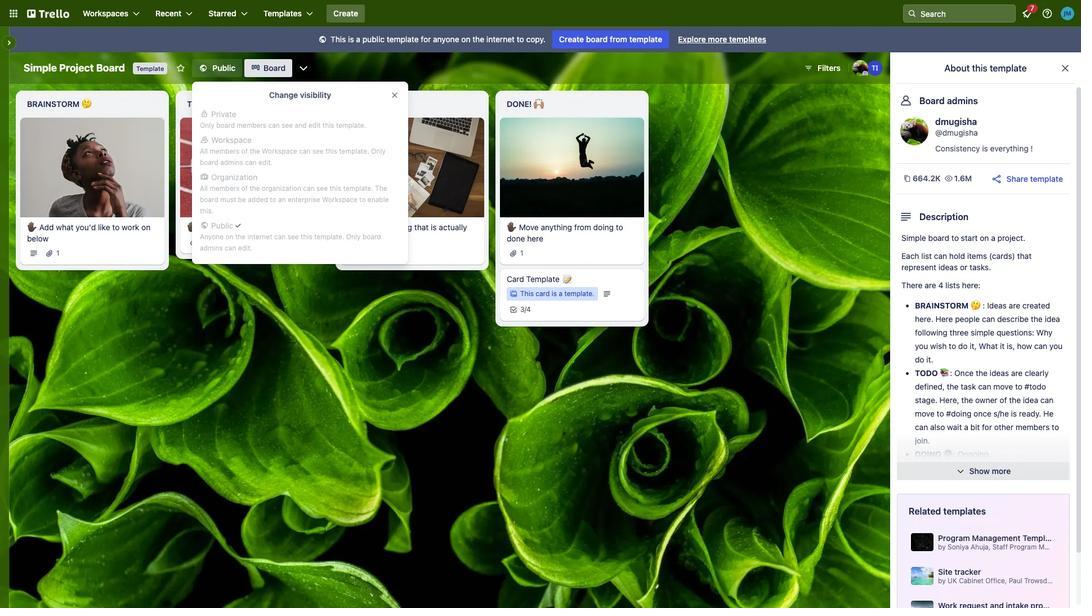 Task type: describe. For each thing, give the bounding box(es) containing it.
for inside : once the ideas are clearly defined, the task can move to #todo stage. here, the owner of the idea can move to #doing once s/he is ready. he can also wait a bit for other members to join.
[[983, 423, 993, 432]]

on inside anyone on the internet can see this template. only board admins can edit.
[[226, 233, 234, 241]]

to left start on the top right of page
[[952, 233, 960, 243]]

only inside all members of the  workspace can see this template. only board admins can edit.
[[371, 147, 386, 156]]

ready.
[[1020, 409, 1042, 419]]

dmugisha @dmugisha
[[936, 117, 979, 137]]

the inside anyone on the internet can see this template. only board admins can edit.
[[235, 233, 246, 241]]

jeremy miller (jeremymiller198) image
[[1062, 7, 1075, 20]]

edit
[[309, 121, 321, 130]]

1 vertical spatial brainstorm 🤔
[[916, 301, 981, 310]]

create board from template
[[560, 34, 663, 44]]

workspace inside all members of the organization can see this template. the board must be added to an enterprise workspace to enable this.
[[322, 196, 358, 204]]

1.6m
[[955, 174, 973, 183]]

is,
[[1008, 341, 1016, 351]]

a inside : once the ideas are clearly defined, the task can move to #todo stage. here, the owner of the idea can move to #doing once s/he is ready. he can also wait a bit for other members to join.
[[965, 423, 969, 432]]

✋🏿 add what you'd like to work on below link
[[27, 222, 158, 244]]

internet inside anyone on the internet can see this template. only board admins can edit.
[[248, 233, 272, 241]]

1 horizontal spatial template
[[527, 274, 560, 284]]

4 for are
[[939, 281, 944, 290]]

'ready'
[[255, 222, 280, 232]]

1 horizontal spatial program
[[1011, 543, 1038, 552]]

manager
[[1040, 543, 1067, 552]]

card template 📝
[[507, 274, 572, 284]]

a down 📝
[[559, 289, 563, 298]]

see left and
[[282, 121, 293, 130]]

1 horizontal spatial from
[[610, 34, 628, 44]]

each
[[902, 251, 920, 261]]

workspaces
[[83, 8, 129, 18]]

is left the everything at top
[[983, 144, 989, 153]]

card
[[536, 289, 550, 298]]

1 vertical spatial move
[[916, 409, 935, 419]]

can up join.
[[916, 423, 929, 432]]

template right about
[[991, 63, 1028, 73]]

0 vertical spatial workspace
[[211, 135, 252, 145]]

to left an
[[270, 196, 276, 204]]

brainstorm 🤔 inside text field
[[27, 99, 92, 109]]

star or unstar board image
[[177, 64, 186, 73]]

board link
[[245, 59, 293, 77]]

move for ✋🏿 move anything that is actually started here
[[359, 222, 379, 232]]

add
[[39, 222, 54, 232]]

tasks.
[[970, 263, 992, 272]]

✋🏿 for ✋🏿 add what you'd like to work on below
[[27, 222, 37, 232]]

0 vertical spatial template
[[136, 65, 164, 72]]

finished
[[958, 463, 988, 473]]

starred button
[[202, 5, 255, 23]]

description
[[920, 212, 969, 222]]

create for create board from template
[[560, 34, 584, 44]]

ongoing
[[958, 450, 989, 459]]

s/he
[[994, 409, 1010, 419]]

can up organization
[[245, 158, 257, 167]]

template. inside anyone on the internet can see this template. only board admins can edit.
[[314, 233, 344, 241]]

uk
[[948, 577, 958, 585]]

like
[[98, 222, 110, 232]]

simple for simple project board
[[24, 62, 57, 74]]

private
[[211, 109, 236, 119]]

members inside : once the ideas are clearly defined, the task can move to #todo stage. here, the owner of the idea can move to #doing once s/he is ready. he can also wait a bit for other members to join.
[[1016, 423, 1050, 432]]

to left copy.
[[517, 34, 524, 44]]

idea inside the : ideas are created here. here people can describe the idea following three simple questions: why you wish to do it, what it is, how can you do it.
[[1046, 314, 1061, 324]]

: ideas are created here. here people can describe the idea following three simple questions: why you wish to do it, what it is, how can you do it.
[[916, 301, 1063, 365]]

recent button
[[149, 5, 200, 23]]

sm image
[[317, 34, 329, 46]]

can up the simple
[[983, 314, 996, 324]]

: down ⚙️
[[953, 463, 955, 473]]

template. for workspace
[[339, 147, 369, 156]]

anyone on the internet can see this template. only board admins can edit.
[[200, 233, 381, 252]]

from inside ✋🏿 move anything from doing to done here
[[575, 222, 592, 232]]

primary element
[[0, 0, 1082, 27]]

1 horizontal spatial todo
[[916, 369, 939, 378]]

here for ✋🏿 move anything from doing to done here
[[528, 234, 544, 243]]

a left public
[[356, 34, 361, 44]]

or
[[961, 263, 968, 272]]

!
[[1031, 144, 1034, 153]]

starred
[[209, 8, 236, 18]]

copy.
[[527, 34, 546, 44]]

can down why
[[1035, 341, 1048, 351]]

1 for ✋🏿 move anything 'ready' here
[[201, 238, 204, 246]]

🤔 inside brainstorm 🤔 text field
[[82, 99, 92, 109]]

the inside all members of the organization can see this template. the board must be added to an enterprise workspace to enable this.
[[250, 184, 260, 193]]

card template 📝 link
[[507, 274, 638, 285]]

create for create
[[334, 8, 358, 18]]

is right card
[[552, 289, 557, 298]]

DONE! 🙌🏽 text field
[[500, 95, 645, 113]]

owner
[[976, 396, 998, 405]]

this is a public template for anyone on the internet to copy.
[[331, 34, 546, 44]]

0 vertical spatial dmugisha (dmugisha) image
[[853, 60, 869, 76]]

Board name text field
[[18, 59, 131, 77]]

1 vertical spatial todo 📚
[[916, 369, 951, 378]]

simple
[[971, 328, 995, 338]]

an
[[278, 196, 286, 204]]

workspace inside all members of the  workspace can see this template. only board admins can edit.
[[262, 147, 297, 156]]

to left 'enable'
[[360, 196, 366, 204]]

board for board
[[264, 63, 286, 73]]

doing
[[916, 450, 942, 459]]

see inside anyone on the internet can see this template. only board admins can edit.
[[288, 233, 299, 241]]

simple for simple board to start on a project.
[[902, 233, 927, 243]]

to left #todo
[[1016, 382, 1023, 392]]

the up ready.
[[1010, 396, 1022, 405]]

this for private
[[323, 121, 334, 130]]

✋🏿 move anything that is actually started here link
[[347, 222, 478, 244]]

by inside site tracker by uk cabinet office, paul trowsdale, project
[[939, 577, 946, 585]]

describe
[[998, 314, 1030, 324]]

also
[[931, 423, 946, 432]]

is left public
[[348, 34, 354, 44]]

1 for ✋🏿 move anything from doing to done here
[[521, 249, 524, 257]]

members down todo 📚 text field
[[237, 121, 267, 130]]

✋🏿 move anything 'ready' here link
[[187, 222, 318, 233]]

there
[[902, 281, 923, 290]]

staff
[[993, 543, 1009, 552]]

more for show
[[993, 467, 1012, 476]]

the up here,
[[948, 382, 959, 392]]

✋🏿 for ✋🏿 move anything 'ready' here
[[187, 222, 197, 232]]

ideas inside : once the ideas are clearly defined, the task can move to #todo stage. here, the owner of the idea can move to #doing once s/he is ready. he can also wait a bit for other members to join.
[[990, 369, 1010, 378]]

cabinet
[[960, 577, 984, 585]]

to inside ✋🏿 move anything from doing to done here
[[616, 222, 624, 232]]

@
[[1069, 543, 1076, 552]]

added
[[248, 196, 268, 204]]

0 horizontal spatial program
[[939, 534, 971, 543]]

more for explore
[[709, 34, 728, 44]]

br
[[1077, 543, 1082, 552]]

0 horizontal spatial templates
[[730, 34, 767, 44]]

tracker
[[955, 567, 982, 577]]

related
[[909, 507, 942, 517]]

to up also
[[937, 409, 945, 419]]

: once the ideas are clearly defined, the task can move to #todo stage. here, the owner of the idea can move to #doing once s/he is ready. he can also wait a bit for other members to join.
[[916, 369, 1060, 446]]

(cards)
[[990, 251, 1016, 261]]

board inside all members of the  workspace can see this template. only board admins can edit.
[[200, 158, 219, 167]]

0 horizontal spatial here
[[282, 222, 298, 232]]

template. for organization
[[343, 184, 373, 193]]

ideas inside each list can hold items (cards) that represent ideas or tasks.
[[939, 263, 959, 272]]

template. down card template 📝 link on the top
[[565, 289, 595, 298]]

board inside all members of the organization can see this template. the board must be added to an enterprise workspace to enable this.
[[200, 196, 219, 204]]

1 horizontal spatial templates
[[944, 507, 987, 517]]

wish
[[931, 341, 947, 351]]

all members of the organization can see this template. the board must be added to an enterprise workspace to enable this.
[[200, 184, 389, 215]]

dmugisha link
[[936, 117, 978, 127]]

the right 'once'
[[977, 369, 988, 378]]

0 horizontal spatial 1
[[56, 249, 59, 257]]

board admins
[[920, 96, 979, 106]]

paul
[[1010, 577, 1023, 585]]

trello inspiration (inspiringtaco) image
[[868, 60, 884, 76]]

that inside each list can hold items (cards) that represent ideas or tasks.
[[1018, 251, 1032, 261]]

0 vertical spatial are
[[925, 281, 937, 290]]

share template button
[[991, 173, 1064, 185]]

✋🏿 move anything from doing to done here
[[507, 222, 624, 243]]

started
[[347, 234, 373, 243]]

📚 inside text field
[[212, 99, 222, 109]]

can inside each list can hold items (cards) that represent ideas or tasks.
[[935, 251, 948, 261]]

0 vertical spatial do
[[959, 341, 968, 351]]

🙌🏽 inside text field
[[534, 99, 544, 109]]

TODO 📚 text field
[[180, 95, 325, 113]]

dmugisha
[[936, 117, 978, 127]]

ideas
[[988, 301, 1007, 310]]

can down ✋🏿 move anything 'ready' here
[[225, 244, 236, 252]]

you'd
[[76, 222, 96, 232]]

664.2k
[[913, 174, 941, 183]]

1 horizontal spatial move
[[994, 382, 1014, 392]]

consistency
[[936, 144, 981, 153]]

BRAINSTORM 🤔 text field
[[20, 95, 165, 113]]

public inside button
[[213, 63, 236, 73]]

✋🏿 for ✋🏿 move anything from doing to done here
[[507, 222, 517, 232]]

site tracker by uk cabinet office, paul trowsdale, project
[[939, 567, 1082, 585]]

what
[[980, 341, 999, 351]]

: left ongoing
[[954, 450, 956, 459]]

share
[[1007, 174, 1029, 183]]

wait
[[948, 423, 963, 432]]

the inside all members of the  workspace can see this template. only board admins can edit.
[[250, 147, 260, 156]]

only inside anyone on the internet can see this template. only board admins can edit.
[[346, 233, 361, 241]]

filters
[[818, 63, 841, 73]]

share template
[[1007, 174, 1064, 183]]

explore more templates link
[[672, 30, 774, 48]]

must
[[220, 196, 236, 204]]

list
[[922, 251, 933, 261]]

enterprise
[[288, 196, 320, 204]]

✋🏿 move anything that is actually started here
[[347, 222, 467, 243]]

can up owner
[[979, 382, 992, 392]]

close popover image
[[391, 91, 400, 100]]

explore more templates
[[679, 34, 767, 44]]

this inside anyone on the internet can see this template. only board admins can edit.
[[301, 233, 313, 241]]

on right anyone
[[462, 34, 471, 44]]

1 horizontal spatial brainstorm
[[916, 301, 969, 310]]

search image
[[908, 9, 917, 18]]

all for organization
[[200, 184, 208, 193]]

board inside anyone on the internet can see this template. only board admins can edit.
[[363, 233, 381, 241]]

actually
[[439, 222, 467, 232]]

on inside ✋🏿 add what you'd like to work on below
[[141, 222, 151, 232]]

template inside create board from template link
[[630, 34, 663, 44]]

2 you from the left
[[1050, 341, 1063, 351]]

questions:
[[997, 328, 1035, 338]]

why
[[1037, 328, 1053, 338]]

the inside the : ideas are created here. here people can describe the idea following three simple questions: why you wish to do it, what it is, how can you do it.
[[1032, 314, 1043, 324]]

template inside the share template button
[[1031, 174, 1064, 183]]

that inside ✋🏿 move anything that is actually started here
[[415, 222, 429, 232]]



Task type: locate. For each thing, give the bounding box(es) containing it.
0 horizontal spatial this
[[331, 34, 346, 44]]

1 move from the left
[[199, 222, 219, 232]]

1 down done
[[521, 249, 524, 257]]

are up describe
[[1010, 301, 1021, 310]]

0 horizontal spatial idea
[[1024, 396, 1039, 405]]

anything for 'ready'
[[221, 222, 252, 232]]

1 down what
[[56, 249, 59, 257]]

this right the sm icon
[[331, 34, 346, 44]]

to
[[517, 34, 524, 44], [270, 196, 276, 204], [360, 196, 366, 204], [112, 222, 120, 232], [616, 222, 624, 232], [952, 233, 960, 243], [950, 341, 957, 351], [1016, 382, 1023, 392], [937, 409, 945, 419], [1053, 423, 1060, 432]]

it,
[[970, 341, 977, 351]]

✋🏿 add what you'd like to work on below
[[27, 222, 151, 243]]

is left actually
[[431, 222, 437, 232]]

1 horizontal spatial idea
[[1046, 314, 1061, 324]]

this
[[973, 63, 988, 73], [323, 121, 334, 130], [326, 147, 338, 156], [330, 184, 342, 193], [301, 233, 313, 241]]

3 move from the left
[[519, 222, 539, 232]]

1 vertical spatial simple
[[902, 233, 927, 243]]

0 vertical spatial 📚
[[212, 99, 222, 109]]

can down and
[[299, 147, 311, 156]]

see down all members of the organization can see this template. the board must be added to an enterprise workspace to enable this.
[[288, 233, 299, 241]]

1 vertical spatial ideas
[[990, 369, 1010, 378]]

None text field
[[340, 95, 485, 113]]

simple up the each
[[902, 233, 927, 243]]

1 vertical spatial brainstorm
[[916, 301, 969, 310]]

🤔 down the board name text field
[[82, 99, 92, 109]]

see
[[282, 121, 293, 130], [313, 147, 324, 156], [317, 184, 328, 193], [288, 233, 299, 241]]

customize views image
[[298, 63, 310, 74]]

for left anyone
[[421, 34, 431, 44]]

open information menu image
[[1042, 8, 1054, 19]]

consistency is everything !
[[936, 144, 1034, 153]]

0 vertical spatial only
[[200, 121, 215, 130]]

about
[[945, 63, 971, 73]]

everything
[[991, 144, 1029, 153]]

project.
[[998, 233, 1026, 243]]

internet down 'ready' at the left of the page
[[248, 233, 272, 241]]

represent
[[902, 263, 937, 272]]

1 horizontal spatial for
[[983, 423, 993, 432]]

all inside all members of the organization can see this template. the board must be added to an enterprise workspace to enable this.
[[200, 184, 208, 193]]

1 vertical spatial that
[[1018, 251, 1032, 261]]

1 vertical spatial 📚
[[941, 369, 951, 378]]

program right staff
[[1011, 543, 1038, 552]]

on right start on the top right of page
[[981, 233, 990, 243]]

is inside : once the ideas are clearly defined, the task can move to #todo stage. here, the owner of the idea can move to #doing once s/he is ready. he can also wait a bit for other members to join.
[[1012, 409, 1018, 419]]

1 horizontal spatial todo 📚
[[916, 369, 951, 378]]

1 horizontal spatial more
[[993, 467, 1012, 476]]

1 horizontal spatial 🤔
[[971, 301, 981, 310]]

1 vertical spatial create
[[560, 34, 584, 44]]

2 vertical spatial template
[[1023, 534, 1058, 543]]

all inside all members of the  workspace can see this template. only board admins can edit.
[[200, 147, 208, 156]]

move up owner
[[994, 382, 1014, 392]]

public
[[363, 34, 385, 44]]

board
[[96, 62, 125, 74], [264, 63, 286, 73], [920, 96, 945, 106]]

admins inside all members of the  workspace can see this template. only board admins can edit.
[[220, 158, 243, 167]]

anything for from
[[541, 222, 573, 232]]

more
[[709, 34, 728, 44], [993, 467, 1012, 476]]

board up change
[[264, 63, 286, 73]]

🙌🏽 inside doing ⚙️ : ongoing done! 🙌🏽 : finished
[[943, 463, 953, 473]]

todo 📚 up private
[[187, 99, 222, 109]]

the right anyone
[[473, 34, 485, 44]]

template left star or unstar board icon
[[136, 65, 164, 72]]

once
[[974, 409, 992, 419]]

simple
[[24, 62, 57, 74], [902, 233, 927, 243]]

of up s/he
[[1000, 396, 1008, 405]]

edit. up organization
[[259, 158, 273, 167]]

simple inside the board name text field
[[24, 62, 57, 74]]

admins up organization
[[220, 158, 243, 167]]

template. left the
[[343, 184, 373, 193]]

1 horizontal spatial create
[[560, 34, 584, 44]]

back to home image
[[27, 5, 69, 23]]

the down created
[[1032, 314, 1043, 324]]

site
[[939, 567, 953, 577]]

all members of the  workspace can see this template. only board admins can edit.
[[200, 147, 386, 167]]

2 vertical spatial of
[[1000, 396, 1008, 405]]

edit. inside all members of the  workspace can see this template. only board admins can edit.
[[259, 158, 273, 167]]

2 vertical spatial admins
[[200, 244, 223, 252]]

1 vertical spatial idea
[[1024, 396, 1039, 405]]

workspace down only board members can see and edit this template.
[[262, 147, 297, 156]]

2 horizontal spatial only
[[371, 147, 386, 156]]

program down related templates
[[939, 534, 971, 543]]

✋🏿 inside ✋🏿 add what you'd like to work on below
[[27, 222, 37, 232]]

here right done
[[528, 234, 544, 243]]

join.
[[916, 436, 931, 446]]

1 vertical spatial public
[[211, 221, 234, 230]]

of up organization
[[242, 147, 248, 156]]

all for workspace
[[200, 147, 208, 156]]

1 vertical spatial internet
[[248, 233, 272, 241]]

templates up soniya at the bottom right of the page
[[944, 507, 987, 517]]

this left the
[[330, 184, 342, 193]]

to down he
[[1053, 423, 1060, 432]]

1 horizontal spatial simple
[[902, 233, 927, 243]]

1 vertical spatial are
[[1010, 301, 1021, 310]]

simple board to start on a project.
[[902, 233, 1026, 243]]

1 vertical spatial templates
[[944, 507, 987, 517]]

once
[[955, 369, 974, 378]]

move
[[994, 382, 1014, 392], [916, 409, 935, 419]]

0 horizontal spatial workspace
[[211, 135, 252, 145]]

move up started
[[359, 222, 379, 232]]

0 vertical spatial 🤔
[[82, 99, 92, 109]]

1 vertical spatial done!
[[916, 463, 941, 473]]

that left actually
[[415, 222, 429, 232]]

ideas down it
[[990, 369, 1010, 378]]

0 horizontal spatial move
[[916, 409, 935, 419]]

a left project.
[[992, 233, 996, 243]]

1 horizontal spatial edit.
[[259, 158, 273, 167]]

0 vertical spatial this
[[331, 34, 346, 44]]

3
[[521, 305, 525, 314]]

doing ⚙️ : ongoing done! 🙌🏽 : finished
[[916, 450, 989, 473]]

move up anyone at the top of page
[[199, 222, 219, 232]]

brainstorm up the here
[[916, 301, 969, 310]]

defined,
[[916, 382, 945, 392]]

about this template
[[945, 63, 1028, 73]]

lists
[[946, 281, 961, 290]]

this for organization
[[330, 184, 342, 193]]

0 vertical spatial idea
[[1046, 314, 1061, 324]]

2 anything from the left
[[381, 222, 412, 232]]

0 vertical spatial of
[[242, 147, 248, 156]]

: inside : once the ideas are clearly defined, the task can move to #todo stage. here, the owner of the idea can move to #doing once s/he is ready. he can also wait a bit for other members to join.
[[951, 369, 953, 378]]

⚙️
[[944, 450, 954, 459]]

edit.
[[259, 158, 273, 167], [238, 244, 252, 252]]

this for this is a public template for anyone on the internet to copy.
[[331, 34, 346, 44]]

can inside all members of the organization can see this template. the board must be added to an enterprise workspace to enable this.
[[303, 184, 315, 193]]

1 horizontal spatial ideas
[[990, 369, 1010, 378]]

1 horizontal spatial 1
[[201, 238, 204, 246]]

see up enterprise
[[317, 184, 328, 193]]

📚 up private
[[212, 99, 222, 109]]

only
[[200, 121, 215, 130], [371, 147, 386, 156], [346, 233, 361, 241]]

1 ✋🏿 from the left
[[27, 222, 37, 232]]

0 vertical spatial ideas
[[939, 263, 959, 272]]

move inside ✋🏿 move anything that is actually started here
[[359, 222, 379, 232]]

2 by from the top
[[939, 577, 946, 585]]

edit. inside anyone on the internet can see this template. only board admins can edit.
[[238, 244, 252, 252]]

0 vertical spatial templates
[[730, 34, 767, 44]]

more right explore
[[709, 34, 728, 44]]

0 vertical spatial todo
[[187, 99, 210, 109]]

1 horizontal spatial you
[[1050, 341, 1063, 351]]

this member is an admin of this board. image
[[863, 71, 868, 76]]

4 left lists
[[939, 281, 944, 290]]

the up added at the top of the page
[[250, 184, 260, 193]]

can up he
[[1041, 396, 1054, 405]]

to right the doing
[[616, 222, 624, 232]]

project right trowsdale,
[[1061, 577, 1082, 585]]

this.
[[200, 207, 214, 215]]

anything inside ✋🏿 move anything from doing to done here
[[541, 222, 573, 232]]

brainstorm inside text field
[[27, 99, 80, 109]]

program
[[939, 534, 971, 543], [1011, 543, 1038, 552]]

2 move from the left
[[359, 222, 379, 232]]

0 horizontal spatial project
[[59, 62, 94, 74]]

4 for /
[[527, 305, 531, 314]]

explore
[[679, 34, 706, 44]]

public button
[[192, 59, 242, 77]]

this card is a template.
[[521, 289, 595, 298]]

2 horizontal spatial move
[[519, 222, 539, 232]]

anything
[[221, 222, 252, 232], [381, 222, 412, 232], [541, 222, 573, 232]]

what
[[56, 222, 74, 232]]

this right about
[[973, 63, 988, 73]]

this right edit on the left of the page
[[323, 121, 334, 130]]

0 horizontal spatial brainstorm 🤔
[[27, 99, 92, 109]]

0 vertical spatial internet
[[487, 34, 515, 44]]

todo down public button
[[187, 99, 210, 109]]

0 horizontal spatial brainstorm
[[27, 99, 80, 109]]

ahuja,
[[971, 543, 991, 552]]

this left card
[[521, 289, 534, 298]]

start
[[962, 233, 979, 243]]

anything down 'enable'
[[381, 222, 412, 232]]

#doing
[[947, 409, 972, 419]]

todo 📚 down it.
[[916, 369, 951, 378]]

here.
[[916, 314, 934, 324]]

3 ✋🏿 from the left
[[347, 222, 357, 232]]

7 notifications image
[[1021, 7, 1035, 20]]

0 vertical spatial for
[[421, 34, 431, 44]]

of for workspace
[[242, 147, 248, 156]]

here inside ✋🏿 move anything that is actually started here
[[375, 234, 391, 243]]

board for board admins
[[920, 96, 945, 106]]

to inside the : ideas are created here. here people can describe the idea following three simple questions: why you wish to do it, what it is, how can you do it.
[[950, 341, 957, 351]]

0 vertical spatial admins
[[948, 96, 979, 106]]

can down 'ready' at the left of the page
[[274, 233, 286, 241]]

3 / 4
[[521, 305, 531, 314]]

to inside ✋🏿 add what you'd like to work on below
[[112, 222, 120, 232]]

edit. down ✋🏿 move anything 'ready' here
[[238, 244, 252, 252]]

1 down the this.
[[201, 238, 204, 246]]

workspace down private
[[211, 135, 252, 145]]

anything up anyone at the top of page
[[221, 222, 252, 232]]

2 all from the top
[[200, 184, 208, 193]]

0 horizontal spatial for
[[421, 34, 431, 44]]

template inside program management template by soniya ahuja, staff program manager @ br
[[1023, 534, 1058, 543]]

idea up ready.
[[1024, 396, 1039, 405]]

✋🏿 inside ✋🏿 move anything from doing to done here
[[507, 222, 517, 232]]

admins inside anyone on the internet can see this template. only board admins can edit.
[[200, 244, 223, 252]]

related templates
[[909, 507, 987, 517]]

anything inside ✋🏿 move anything that is actually started here
[[381, 222, 412, 232]]

0 horizontal spatial dmugisha (dmugisha) image
[[853, 60, 869, 76]]

1
[[201, 238, 204, 246], [56, 249, 59, 257], [521, 249, 524, 257]]

templates right explore
[[730, 34, 767, 44]]

📚 left 'once'
[[941, 369, 951, 378]]

3 anything from the left
[[541, 222, 573, 232]]

0 horizontal spatial create
[[334, 8, 358, 18]]

more inside button
[[993, 467, 1012, 476]]

done! inside text field
[[507, 99, 532, 109]]

internet
[[487, 34, 515, 44], [248, 233, 272, 241]]

show more
[[970, 467, 1012, 476]]

following
[[916, 328, 948, 338]]

0 horizontal spatial todo
[[187, 99, 210, 109]]

1 vertical spatial workspace
[[262, 147, 297, 156]]

template up card
[[527, 274, 560, 284]]

template. inside all members of the organization can see this template. the board must be added to an enterprise workspace to enable this.
[[343, 184, 373, 193]]

0 horizontal spatial 🙌🏽
[[534, 99, 544, 109]]

office,
[[986, 577, 1008, 585]]

1 by from the top
[[939, 543, 946, 552]]

1 horizontal spatial here
[[375, 234, 391, 243]]

move down stage.
[[916, 409, 935, 419]]

2 horizontal spatial 1
[[521, 249, 524, 257]]

1 anything from the left
[[221, 222, 252, 232]]

1 horizontal spatial workspace
[[262, 147, 297, 156]]

create inside button
[[334, 8, 358, 18]]

4 ✋🏿 from the left
[[507, 222, 517, 232]]

that down project.
[[1018, 251, 1032, 261]]

1 vertical spatial project
[[1061, 577, 1082, 585]]

: inside the : ideas are created here. here people can describe the idea following three simple questions: why you wish to do it, what it is, how can you do it.
[[984, 301, 986, 310]]

can left and
[[268, 121, 280, 130]]

members inside all members of the organization can see this template. the board must be added to an enterprise workspace to enable this.
[[210, 184, 240, 193]]

project inside the board name text field
[[59, 62, 94, 74]]

the down task
[[962, 396, 974, 405]]

create
[[334, 8, 358, 18], [560, 34, 584, 44]]

the
[[375, 184, 387, 193]]

0 horizontal spatial that
[[415, 222, 429, 232]]

0 horizontal spatial 📚
[[212, 99, 222, 109]]

here
[[282, 222, 298, 232], [375, 234, 391, 243], [528, 234, 544, 243]]

✋🏿 for ✋🏿 move anything that is actually started here
[[347, 222, 357, 232]]

you down why
[[1050, 341, 1063, 351]]

project up brainstorm 🤔 text field
[[59, 62, 94, 74]]

is inside ✋🏿 move anything that is actually started here
[[431, 222, 437, 232]]

it
[[1001, 341, 1005, 351]]

0 horizontal spatial ideas
[[939, 263, 959, 272]]

this for this card is a template.
[[521, 289, 534, 298]]

2 horizontal spatial template
[[1023, 534, 1058, 543]]

and
[[295, 121, 307, 130]]

0 vertical spatial that
[[415, 222, 429, 232]]

filters button
[[801, 59, 845, 77]]

1 vertical spatial for
[[983, 423, 993, 432]]

board
[[586, 34, 608, 44], [216, 121, 235, 130], [200, 158, 219, 167], [200, 196, 219, 204], [363, 233, 381, 241], [929, 233, 950, 243]]

doing
[[594, 222, 614, 232]]

see inside all members of the  workspace can see this template. only board admins can edit.
[[313, 147, 324, 156]]

template. left started
[[314, 233, 344, 241]]

see inside all members of the organization can see this template. the board must be added to an enterprise workspace to enable this.
[[317, 184, 328, 193]]

how
[[1018, 341, 1033, 351]]

move for ✋🏿 move anything from doing to done here
[[519, 222, 539, 232]]

🤔 up people
[[971, 301, 981, 310]]

by inside program management template by soniya ahuja, staff program manager @ br
[[939, 543, 946, 552]]

1 vertical spatial do
[[916, 355, 925, 365]]

1 horizontal spatial anything
[[381, 222, 412, 232]]

move inside ✋🏿 move anything from doing to done here
[[519, 222, 539, 232]]

0 vertical spatial brainstorm
[[27, 99, 80, 109]]

of inside all members of the  workspace can see this template. only board admins can edit.
[[242, 147, 248, 156]]

0 horizontal spatial template
[[136, 65, 164, 72]]

template.
[[336, 121, 366, 130], [339, 147, 369, 156], [343, 184, 373, 193], [314, 233, 344, 241], [565, 289, 595, 298]]

anyone
[[433, 34, 460, 44]]

✋🏿 inside ✋🏿 move anything that is actually started here
[[347, 222, 357, 232]]

2 ✋🏿 from the left
[[187, 222, 197, 232]]

bit
[[971, 423, 981, 432]]

1 horizontal spatial dmugisha (dmugisha) image
[[901, 117, 929, 145]]

1 all from the top
[[200, 147, 208, 156]]

other
[[995, 423, 1014, 432]]

anything left the doing
[[541, 222, 573, 232]]

of inside : once the ideas are clearly defined, the task can move to #todo stage. here, the owner of the idea can move to #doing once s/he is ready. he can also wait a bit for other members to join.
[[1000, 396, 1008, 405]]

this inside all members of the  workspace can see this template. only board admins can edit.
[[326, 147, 338, 156]]

template. inside all members of the  workspace can see this template. only board admins can edit.
[[339, 147, 369, 156]]

are inside the : ideas are created here. here people can describe the idea following three simple questions: why you wish to do it, what it is, how can you do it.
[[1010, 301, 1021, 310]]

each list can hold items (cards) that represent ideas or tasks.
[[902, 251, 1032, 272]]

2 horizontal spatial workspace
[[322, 196, 358, 204]]

board inside text field
[[96, 62, 125, 74]]

done! inside doing ⚙️ : ongoing done! 🙌🏽 : finished
[[916, 463, 941, 473]]

board up dmugisha
[[920, 96, 945, 106]]

trowsdale,
[[1025, 577, 1059, 585]]

anything for that
[[381, 222, 412, 232]]

todo inside todo 📚 text field
[[187, 99, 210, 109]]

0 vertical spatial by
[[939, 543, 946, 552]]

template. for private
[[336, 121, 366, 130]]

1 vertical spatial more
[[993, 467, 1012, 476]]

public right star or unstar board icon
[[213, 63, 236, 73]]

templates button
[[257, 5, 320, 23]]

move inside the ✋🏿 move anything 'ready' here link
[[199, 222, 219, 232]]

1 vertical spatial of
[[242, 184, 248, 193]]

of inside all members of the organization can see this template. the board must be added to an enterprise workspace to enable this.
[[242, 184, 248, 193]]

0 horizontal spatial from
[[575, 222, 592, 232]]

0 vertical spatial done!
[[507, 99, 532, 109]]

simple project board
[[24, 62, 125, 74]]

2 horizontal spatial anything
[[541, 222, 573, 232]]

public up anyone at the top of page
[[211, 221, 234, 230]]

are inside : once the ideas are clearly defined, the task can move to #todo stage. here, the owner of the idea can move to #doing once s/he is ready. he can also wait a bit for other members to join.
[[1012, 369, 1023, 378]]

todo 📚 inside todo 📚 text field
[[187, 99, 222, 109]]

this inside all members of the organization can see this template. the board must be added to an enterprise workspace to enable this.
[[330, 184, 342, 193]]

work
[[122, 222, 139, 232]]

1 you from the left
[[916, 341, 929, 351]]

0 horizontal spatial do
[[916, 355, 925, 365]]

dmugisha (dmugisha) image right filters
[[853, 60, 869, 76]]

here up anyone on the internet can see this template. only board admins can edit.
[[282, 222, 298, 232]]

1 horizontal spatial only
[[346, 233, 361, 241]]

change visibility
[[269, 90, 331, 100]]

simple down back to home image
[[24, 62, 57, 74]]

1 vertical spatial template
[[527, 274, 560, 284]]

card
[[507, 274, 525, 284]]

soniya
[[948, 543, 970, 552]]

of for organization
[[242, 184, 248, 193]]

you up it.
[[916, 341, 929, 351]]

1 horizontal spatial that
[[1018, 251, 1032, 261]]

📝
[[562, 274, 572, 284]]

Search field
[[917, 5, 1016, 22]]

recent
[[156, 8, 182, 18]]

move for ✋🏿 move anything 'ready' here
[[199, 222, 219, 232]]

2 horizontal spatial board
[[920, 96, 945, 106]]

0 horizontal spatial 4
[[527, 305, 531, 314]]

1 horizontal spatial move
[[359, 222, 379, 232]]

items
[[968, 251, 988, 261]]

do left it,
[[959, 341, 968, 351]]

dmugisha (dmugisha) image
[[853, 60, 869, 76], [901, 117, 929, 145]]

members down ready.
[[1016, 423, 1050, 432]]

idea inside : once the ideas are clearly defined, the task can move to #todo stage. here, the owner of the idea can move to #doing once s/he is ready. he can also wait a bit for other members to join.
[[1024, 396, 1039, 405]]

anyone
[[200, 233, 224, 241]]

members inside all members of the  workspace can see this template. only board admins can edit.
[[210, 147, 240, 156]]

three
[[950, 328, 969, 338]]

are right there
[[925, 281, 937, 290]]

public
[[213, 63, 236, 73], [211, 221, 234, 230]]

here for ✋🏿 move anything that is actually started here
[[375, 234, 391, 243]]

0 horizontal spatial only
[[200, 121, 215, 130]]

templates
[[264, 8, 302, 18]]

hold
[[950, 251, 966, 261]]

see down edit on the left of the page
[[313, 147, 324, 156]]

2 vertical spatial are
[[1012, 369, 1023, 378]]

members up must
[[210, 184, 240, 193]]

template right public
[[387, 34, 419, 44]]

1 vertical spatial all
[[200, 184, 208, 193]]

0 horizontal spatial move
[[199, 222, 219, 232]]

admins down anyone at the top of page
[[200, 244, 223, 252]]

: left ideas at the right
[[984, 301, 986, 310]]

internet left copy.
[[487, 34, 515, 44]]

this for workspace
[[326, 147, 338, 156]]

board up brainstorm 🤔 text field
[[96, 62, 125, 74]]

0 vertical spatial project
[[59, 62, 94, 74]]

stage.
[[916, 396, 938, 405]]

the up organization
[[250, 147, 260, 156]]

here inside ✋🏿 move anything from doing to done here
[[528, 234, 544, 243]]

project inside site tracker by uk cabinet office, paul trowsdale, project
[[1061, 577, 1082, 585]]

1 vertical spatial dmugisha (dmugisha) image
[[901, 117, 929, 145]]



Task type: vqa. For each thing, say whether or not it's contained in the screenshot.


